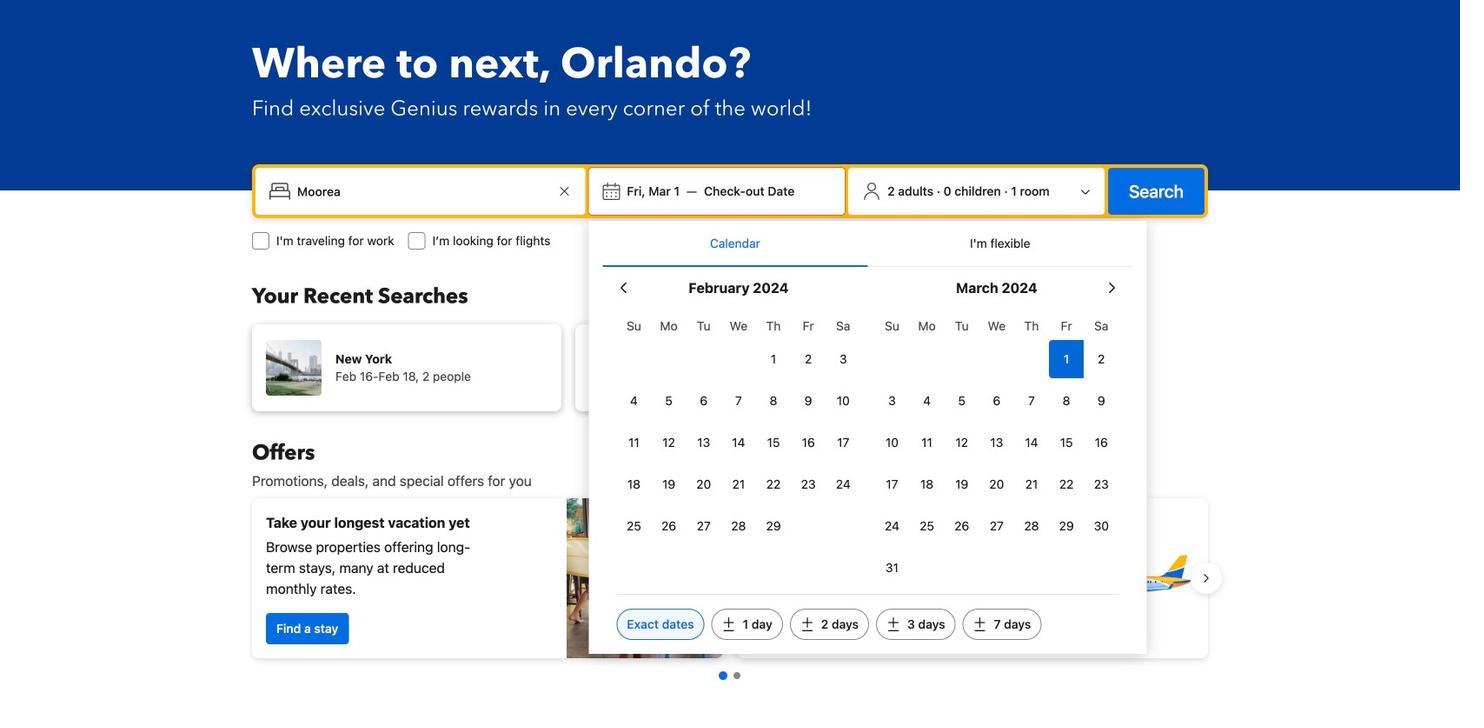 Task type: vqa. For each thing, say whether or not it's contained in the screenshot.
the 15 March 2024 Checkbox
yes



Task type: locate. For each thing, give the bounding box(es) containing it.
27 March 2024 checkbox
[[980, 507, 1015, 545]]

14 February 2024 checkbox
[[722, 423, 756, 462]]

12 February 2024 checkbox
[[652, 423, 687, 462]]

13 March 2024 checkbox
[[980, 423, 1015, 462]]

9 March 2024 checkbox
[[1085, 382, 1119, 420]]

31 March 2024 checkbox
[[875, 549, 910, 587]]

7 March 2024 checkbox
[[1015, 382, 1050, 420]]

3 March 2024 checkbox
[[875, 382, 910, 420]]

23 February 2024 checkbox
[[791, 465, 826, 503]]

12 March 2024 checkbox
[[945, 423, 980, 462]]

6 March 2024 checkbox
[[980, 382, 1015, 420]]

20 March 2024 checkbox
[[980, 465, 1015, 503]]

2 grid from the left
[[875, 309, 1119, 587]]

9 February 2024 checkbox
[[791, 382, 826, 420]]

tab list
[[603, 221, 1133, 268]]

8 February 2024 checkbox
[[756, 382, 791, 420]]

27 February 2024 checkbox
[[687, 507, 722, 545]]

16 March 2024 checkbox
[[1085, 423, 1119, 462]]

15 March 2024 checkbox
[[1050, 423, 1085, 462]]

progress bar
[[719, 671, 741, 680]]

1 grid from the left
[[617, 309, 861, 545]]

24 March 2024 checkbox
[[875, 507, 910, 545]]

13 February 2024 checkbox
[[687, 423, 722, 462]]

17 March 2024 checkbox
[[875, 465, 910, 503]]

cell
[[1050, 337, 1085, 378]]

3 February 2024 checkbox
[[826, 340, 861, 378]]

0 horizontal spatial grid
[[617, 309, 861, 545]]

5 March 2024 checkbox
[[945, 382, 980, 420]]

1 horizontal spatial grid
[[875, 309, 1119, 587]]

16 February 2024 checkbox
[[791, 423, 826, 462]]

21 March 2024 checkbox
[[1015, 465, 1050, 503]]

22 March 2024 checkbox
[[1050, 465, 1085, 503]]

6 February 2024 checkbox
[[687, 382, 722, 420]]

25 February 2024 checkbox
[[617, 507, 652, 545]]

grid
[[617, 309, 861, 545], [875, 309, 1119, 587]]

24 February 2024 checkbox
[[826, 465, 861, 503]]

region
[[238, 491, 1223, 665]]

30 March 2024 checkbox
[[1085, 507, 1119, 545]]

15 February 2024 checkbox
[[756, 423, 791, 462]]



Task type: describe. For each thing, give the bounding box(es) containing it.
4 March 2024 checkbox
[[910, 382, 945, 420]]

2 February 2024 checkbox
[[791, 340, 826, 378]]

10 February 2024 checkbox
[[826, 382, 861, 420]]

20 February 2024 checkbox
[[687, 465, 722, 503]]

Where are you going? field
[[290, 176, 554, 207]]

7 February 2024 checkbox
[[722, 382, 756, 420]]

18 March 2024 checkbox
[[910, 465, 945, 503]]

14 March 2024 checkbox
[[1015, 423, 1050, 462]]

28 February 2024 checkbox
[[722, 507, 756, 545]]

22 February 2024 checkbox
[[756, 465, 791, 503]]

10 March 2024 checkbox
[[875, 423, 910, 462]]

19 February 2024 checkbox
[[652, 465, 687, 503]]

4 February 2024 checkbox
[[617, 382, 652, 420]]

8 March 2024 checkbox
[[1050, 382, 1085, 420]]

28 March 2024 checkbox
[[1015, 507, 1050, 545]]

2 March 2024 checkbox
[[1085, 340, 1119, 378]]

29 February 2024 checkbox
[[756, 507, 791, 545]]

23 March 2024 checkbox
[[1085, 465, 1119, 503]]

26 February 2024 checkbox
[[652, 507, 687, 545]]

fly away to your dream vacation image
[[1073, 517, 1195, 639]]

take your longest vacation yet image
[[567, 498, 723, 658]]

11 March 2024 checkbox
[[910, 423, 945, 462]]

18 February 2024 checkbox
[[617, 465, 652, 503]]

21 February 2024 checkbox
[[722, 465, 756, 503]]

17 February 2024 checkbox
[[826, 423, 861, 462]]

25 March 2024 checkbox
[[910, 507, 945, 545]]

11 February 2024 checkbox
[[617, 423, 652, 462]]

26 March 2024 checkbox
[[945, 507, 980, 545]]

29 March 2024 checkbox
[[1050, 507, 1085, 545]]

5 February 2024 checkbox
[[652, 382, 687, 420]]

19 March 2024 checkbox
[[945, 465, 980, 503]]

cell inside grid
[[1050, 337, 1085, 378]]

1 March 2024 checkbox
[[1050, 340, 1085, 378]]

1 February 2024 checkbox
[[756, 340, 791, 378]]



